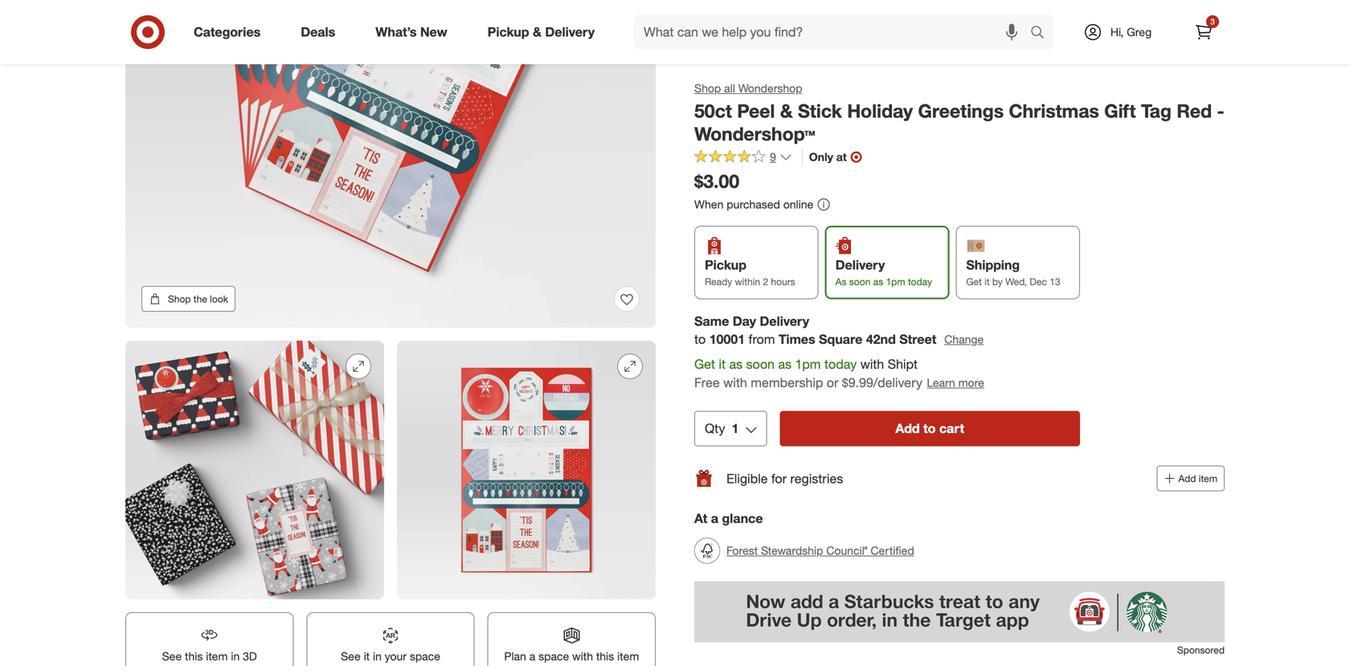 Task type: describe. For each thing, give the bounding box(es) containing it.
at
[[836, 150, 847, 164]]

3 link
[[1186, 14, 1221, 50]]

in inside "button"
[[231, 649, 240, 663]]

look
[[210, 293, 228, 305]]

what's new link
[[362, 14, 467, 50]]

delivery for same day delivery
[[760, 313, 809, 329]]

shop for shop the look
[[168, 293, 191, 305]]

$3.00
[[694, 170, 739, 192]]

greg
[[1127, 25, 1152, 39]]

advertisement region
[[694, 582, 1225, 643]]

hours
[[771, 276, 795, 288]]

more
[[958, 376, 984, 390]]

your
[[385, 649, 407, 663]]

see this item in 3d
[[162, 649, 257, 663]]

add for add to cart
[[895, 421, 920, 437]]

categories
[[194, 24, 261, 40]]

sponsored
[[1177, 644, 1225, 656]]

dec
[[1030, 276, 1047, 288]]

tag
[[1141, 100, 1172, 122]]

9
[[770, 150, 776, 164]]

categories link
[[180, 14, 281, 50]]

peel
[[737, 100, 775, 122]]

shipping
[[966, 257, 1020, 273]]

only at
[[809, 150, 847, 164]]

what's new
[[375, 24, 447, 40]]

-
[[1217, 100, 1225, 122]]

delivery as soon as 1pm today
[[835, 257, 932, 288]]

purchased
[[727, 197, 780, 211]]

christmas
[[1009, 100, 1099, 122]]

1
[[732, 421, 739, 437]]

change button
[[944, 330, 985, 349]]

today inside delivery as soon as 1pm today
[[908, 276, 932, 288]]

pickup ready within 2 hours
[[705, 257, 795, 288]]

plan a space with this item button
[[488, 612, 656, 666]]

item inside "button"
[[206, 649, 228, 663]]

plan
[[504, 649, 526, 663]]

red
[[1177, 100, 1212, 122]]

this inside "button"
[[185, 649, 203, 663]]

see for see it in your space
[[341, 649, 361, 663]]

membership
[[751, 375, 823, 390]]

delivery for pickup & delivery
[[545, 24, 595, 40]]

a for glance
[[711, 511, 718, 527]]

soon inside delivery as soon as 1pm today
[[849, 276, 871, 288]]

hi,
[[1111, 25, 1124, 39]]

glance
[[722, 511, 763, 527]]

with inside button
[[572, 649, 593, 663]]

soon inside get it as soon as 1pm today with shipt free with membership or $9.99/delivery learn more
[[746, 356, 775, 372]]

search
[[1023, 26, 1062, 41]]

shop the look link
[[141, 286, 235, 312]]

42nd
[[866, 332, 896, 347]]

get inside "shipping get it by wed, dec 13"
[[966, 276, 982, 288]]

to 10001
[[694, 332, 745, 347]]

street
[[899, 332, 936, 347]]

1pm inside delivery as soon as 1pm today
[[886, 276, 905, 288]]

add to cart
[[895, 421, 964, 437]]

forest stewardship council® certified button
[[694, 533, 914, 569]]

change
[[944, 332, 984, 346]]

when purchased online
[[694, 197, 813, 211]]

& inside shop all wondershop 50ct peel & stick holiday greetings christmas gift tag red - wondershop™
[[780, 100, 793, 122]]

qty 1
[[705, 421, 739, 437]]

cart
[[939, 421, 964, 437]]

50ct peel &#38; stick holiday greetings christmas gift tag red - wondershop&#8482;, 3 of 4 image
[[397, 341, 656, 599]]

in inside button
[[373, 649, 382, 663]]

forest
[[726, 544, 758, 558]]

plan a space with this item
[[504, 649, 639, 663]]

search button
[[1023, 14, 1062, 53]]

registries
[[790, 471, 843, 486]]

the
[[193, 293, 207, 305]]

square
[[819, 332, 863, 347]]

1 horizontal spatial as
[[778, 356, 792, 372]]

space inside button
[[539, 649, 569, 663]]

this inside button
[[596, 649, 614, 663]]

item inside button
[[617, 649, 639, 663]]

only
[[809, 150, 833, 164]]

by
[[992, 276, 1003, 288]]

pickup for ready
[[705, 257, 746, 273]]

0 vertical spatial to
[[694, 332, 706, 347]]

add to cart button
[[780, 411, 1080, 447]]

1pm inside get it as soon as 1pm today with shipt free with membership or $9.99/delivery learn more
[[795, 356, 821, 372]]

learn
[[927, 376, 955, 390]]

0 vertical spatial &
[[533, 24, 542, 40]]

get inside get it as soon as 1pm today with shipt free with membership or $9.99/delivery learn more
[[694, 356, 715, 372]]

a for space
[[529, 649, 535, 663]]

same
[[694, 313, 729, 329]]



Task type: vqa. For each thing, say whether or not it's contained in the screenshot.
Past Purchases button on the bottom
no



Task type: locate. For each thing, give the bounding box(es) containing it.
same day delivery
[[694, 313, 809, 329]]

as down 10001
[[729, 356, 743, 372]]

1 vertical spatial delivery
[[835, 257, 885, 273]]

1pm right as at the right top of the page
[[886, 276, 905, 288]]

add item button
[[1157, 466, 1225, 492]]

0 horizontal spatial &
[[533, 24, 542, 40]]

to left cart
[[923, 421, 936, 437]]

shop left the
[[168, 293, 191, 305]]

1 vertical spatial to
[[923, 421, 936, 437]]

ready
[[705, 276, 732, 288]]

0 horizontal spatial shop
[[168, 293, 191, 305]]

delivery inside delivery as soon as 1pm today
[[835, 257, 885, 273]]

today up street
[[908, 276, 932, 288]]

as right as at the right top of the page
[[873, 276, 883, 288]]

0 horizontal spatial in
[[231, 649, 240, 663]]

it left by
[[985, 276, 990, 288]]

wed,
[[1005, 276, 1027, 288]]

1 horizontal spatial pickup
[[705, 257, 746, 273]]

2 horizontal spatial item
[[1199, 473, 1217, 485]]

delivery
[[545, 24, 595, 40], [835, 257, 885, 273], [760, 313, 809, 329]]

0 vertical spatial shop
[[694, 81, 721, 95]]

1 horizontal spatial add
[[1178, 473, 1196, 485]]

in left your
[[373, 649, 382, 663]]

2
[[763, 276, 768, 288]]

a inside button
[[529, 649, 535, 663]]

1 see from the left
[[162, 649, 182, 663]]

see inside "button"
[[162, 649, 182, 663]]

a right at
[[711, 511, 718, 527]]

day
[[733, 313, 756, 329]]

1 horizontal spatial to
[[923, 421, 936, 437]]

this
[[185, 649, 203, 663], [596, 649, 614, 663]]

item
[[1199, 473, 1217, 485], [206, 649, 228, 663], [617, 649, 639, 663]]

with up $9.99/delivery on the right of the page
[[860, 356, 884, 372]]

shop all wondershop 50ct peel & stick holiday greetings christmas gift tag red - wondershop™
[[694, 81, 1225, 145]]

what's
[[375, 24, 417, 40]]

3d
[[243, 649, 257, 663]]

from
[[749, 332, 775, 347]]

0 vertical spatial a
[[711, 511, 718, 527]]

a
[[711, 511, 718, 527], [529, 649, 535, 663]]

as up membership
[[778, 356, 792, 372]]

get it as soon as 1pm today with shipt free with membership or $9.99/delivery learn more
[[694, 356, 984, 390]]

1 vertical spatial with
[[723, 375, 747, 390]]

0 horizontal spatial with
[[572, 649, 593, 663]]

hi, greg
[[1111, 25, 1152, 39]]

today up the or
[[824, 356, 857, 372]]

1 horizontal spatial it
[[719, 356, 726, 372]]

for
[[771, 471, 787, 486]]

it inside "shipping get it by wed, dec 13"
[[985, 276, 990, 288]]

2 vertical spatial with
[[572, 649, 593, 663]]

50ct peel &#38; stick holiday greetings christmas gift tag red - wondershop&#8482;, 1 of 4 image
[[125, 0, 656, 328]]

50ct peel &#38; stick holiday greetings christmas gift tag red - wondershop&#8482;, 2 of 4 image
[[125, 341, 384, 599]]

1 vertical spatial it
[[719, 356, 726, 372]]

qty
[[705, 421, 725, 437]]

online
[[783, 197, 813, 211]]

it inside get it as soon as 1pm today with shipt free with membership or $9.99/delivery learn more
[[719, 356, 726, 372]]

as
[[835, 276, 847, 288]]

it inside button
[[364, 649, 370, 663]]

with right free
[[723, 375, 747, 390]]

see this item in 3d button
[[125, 612, 294, 666]]

deals
[[301, 24, 335, 40]]

add for add item
[[1178, 473, 1196, 485]]

delivery inside pickup & delivery link
[[545, 24, 595, 40]]

1 space from the left
[[410, 649, 440, 663]]

eligible
[[726, 471, 768, 486]]

1 horizontal spatial space
[[539, 649, 569, 663]]

see it in your space
[[341, 649, 440, 663]]

add item
[[1178, 473, 1217, 485]]

1 horizontal spatial 1pm
[[886, 276, 905, 288]]

1 vertical spatial 1pm
[[795, 356, 821, 372]]

2 horizontal spatial delivery
[[835, 257, 885, 273]]

0 horizontal spatial item
[[206, 649, 228, 663]]

see inside button
[[341, 649, 361, 663]]

get up free
[[694, 356, 715, 372]]

shop left all
[[694, 81, 721, 95]]

1 horizontal spatial this
[[596, 649, 614, 663]]

space inside button
[[410, 649, 440, 663]]

1 vertical spatial today
[[824, 356, 857, 372]]

1 horizontal spatial today
[[908, 276, 932, 288]]

it for as
[[719, 356, 726, 372]]

see it in your space button
[[306, 612, 475, 666]]

council®
[[826, 544, 868, 558]]

0 vertical spatial today
[[908, 276, 932, 288]]

1 horizontal spatial in
[[373, 649, 382, 663]]

0 horizontal spatial pickup
[[488, 24, 529, 40]]

1 this from the left
[[185, 649, 203, 663]]

1 horizontal spatial get
[[966, 276, 982, 288]]

in left 3d
[[231, 649, 240, 663]]

shop inside shop all wondershop 50ct peel & stick holiday greetings christmas gift tag red - wondershop™
[[694, 81, 721, 95]]

add inside button
[[1178, 473, 1196, 485]]

pickup & delivery link
[[474, 14, 615, 50]]

to inside add to cart button
[[923, 421, 936, 437]]

all
[[724, 81, 735, 95]]

eligible for registries
[[726, 471, 843, 486]]

space
[[410, 649, 440, 663], [539, 649, 569, 663]]

1 horizontal spatial soon
[[849, 276, 871, 288]]

it for space
[[364, 649, 370, 663]]

today inside get it as soon as 1pm today with shipt free with membership or $9.99/delivery learn more
[[824, 356, 857, 372]]

0 horizontal spatial soon
[[746, 356, 775, 372]]

forest stewardship council® certified
[[726, 544, 914, 558]]

1 horizontal spatial shop
[[694, 81, 721, 95]]

as inside delivery as soon as 1pm today
[[873, 276, 883, 288]]

1 horizontal spatial item
[[617, 649, 639, 663]]

2 horizontal spatial as
[[873, 276, 883, 288]]

times
[[779, 332, 815, 347]]

0 horizontal spatial it
[[364, 649, 370, 663]]

2 in from the left
[[373, 649, 382, 663]]

gift
[[1104, 100, 1136, 122]]

1pm down times
[[795, 356, 821, 372]]

get
[[966, 276, 982, 288], [694, 356, 715, 372]]

see
[[162, 649, 182, 663], [341, 649, 361, 663]]

0 vertical spatial pickup
[[488, 24, 529, 40]]

1 vertical spatial add
[[1178, 473, 1196, 485]]

0 vertical spatial soon
[[849, 276, 871, 288]]

2 horizontal spatial it
[[985, 276, 990, 288]]

0 horizontal spatial get
[[694, 356, 715, 372]]

0 vertical spatial delivery
[[545, 24, 595, 40]]

1 horizontal spatial a
[[711, 511, 718, 527]]

13
[[1050, 276, 1060, 288]]

add inside button
[[895, 421, 920, 437]]

0 horizontal spatial 1pm
[[795, 356, 821, 372]]

2 horizontal spatial with
[[860, 356, 884, 372]]

1 in from the left
[[231, 649, 240, 663]]

0 horizontal spatial delivery
[[545, 24, 595, 40]]

pickup for &
[[488, 24, 529, 40]]

0 horizontal spatial space
[[410, 649, 440, 663]]

see for see this item in 3d
[[162, 649, 182, 663]]

&
[[533, 24, 542, 40], [780, 100, 793, 122]]

1 vertical spatial pickup
[[705, 257, 746, 273]]

certified
[[871, 544, 914, 558]]

pickup & delivery
[[488, 24, 595, 40]]

or
[[827, 375, 838, 390]]

1 horizontal spatial &
[[780, 100, 793, 122]]

stewardship
[[761, 544, 823, 558]]

with right 'plan'
[[572, 649, 593, 663]]

0 horizontal spatial this
[[185, 649, 203, 663]]

50ct
[[694, 100, 732, 122]]

it left your
[[364, 649, 370, 663]]

0 vertical spatial get
[[966, 276, 982, 288]]

1 vertical spatial soon
[[746, 356, 775, 372]]

see left 3d
[[162, 649, 182, 663]]

deals link
[[287, 14, 355, 50]]

0 vertical spatial with
[[860, 356, 884, 372]]

pickup up "ready"
[[705, 257, 746, 273]]

it up free
[[719, 356, 726, 372]]

see left your
[[341, 649, 361, 663]]

What can we help you find? suggestions appear below search field
[[634, 14, 1034, 50]]

from times square 42nd street
[[749, 332, 936, 347]]

item inside button
[[1199, 473, 1217, 485]]

it
[[985, 276, 990, 288], [719, 356, 726, 372], [364, 649, 370, 663]]

1 vertical spatial get
[[694, 356, 715, 372]]

1pm
[[886, 276, 905, 288], [795, 356, 821, 372]]

1 vertical spatial shop
[[168, 293, 191, 305]]

within
[[735, 276, 760, 288]]

9 link
[[694, 149, 792, 168]]

get left by
[[966, 276, 982, 288]]

a right 'plan'
[[529, 649, 535, 663]]

1 vertical spatial &
[[780, 100, 793, 122]]

0 horizontal spatial a
[[529, 649, 535, 663]]

stick
[[798, 100, 842, 122]]

2 vertical spatial delivery
[[760, 313, 809, 329]]

0 horizontal spatial see
[[162, 649, 182, 663]]

shipt
[[888, 356, 918, 372]]

1 horizontal spatial see
[[341, 649, 361, 663]]

wondershop
[[738, 81, 802, 95]]

soon
[[849, 276, 871, 288], [746, 356, 775, 372]]

soon right as at the right top of the page
[[849, 276, 871, 288]]

learn more button
[[926, 374, 985, 392]]

0 horizontal spatial to
[[694, 332, 706, 347]]

10001
[[709, 332, 745, 347]]

shop for shop all wondershop 50ct peel & stick holiday greetings christmas gift tag red - wondershop™
[[694, 81, 721, 95]]

2 space from the left
[[539, 649, 569, 663]]

0 vertical spatial add
[[895, 421, 920, 437]]

0 vertical spatial it
[[985, 276, 990, 288]]

in
[[231, 649, 240, 663], [373, 649, 382, 663]]

soon down from
[[746, 356, 775, 372]]

space right your
[[410, 649, 440, 663]]

shipping get it by wed, dec 13
[[966, 257, 1060, 288]]

1 vertical spatial a
[[529, 649, 535, 663]]

3
[[1210, 16, 1215, 27]]

0 horizontal spatial as
[[729, 356, 743, 372]]

free
[[694, 375, 720, 390]]

pickup right new
[[488, 24, 529, 40]]

when
[[694, 197, 724, 211]]

1 horizontal spatial delivery
[[760, 313, 809, 329]]

0 vertical spatial 1pm
[[886, 276, 905, 288]]

$9.99/delivery
[[842, 375, 922, 390]]

0 horizontal spatial today
[[824, 356, 857, 372]]

greetings
[[918, 100, 1004, 122]]

1 horizontal spatial with
[[723, 375, 747, 390]]

wondershop™
[[694, 123, 815, 145]]

0 horizontal spatial add
[[895, 421, 920, 437]]

2 see from the left
[[341, 649, 361, 663]]

pickup inside pickup ready within 2 hours
[[705, 257, 746, 273]]

space right 'plan'
[[539, 649, 569, 663]]

2 vertical spatial it
[[364, 649, 370, 663]]

2 this from the left
[[596, 649, 614, 663]]

shop the look
[[168, 293, 228, 305]]

at
[[694, 511, 707, 527]]

to down same
[[694, 332, 706, 347]]



